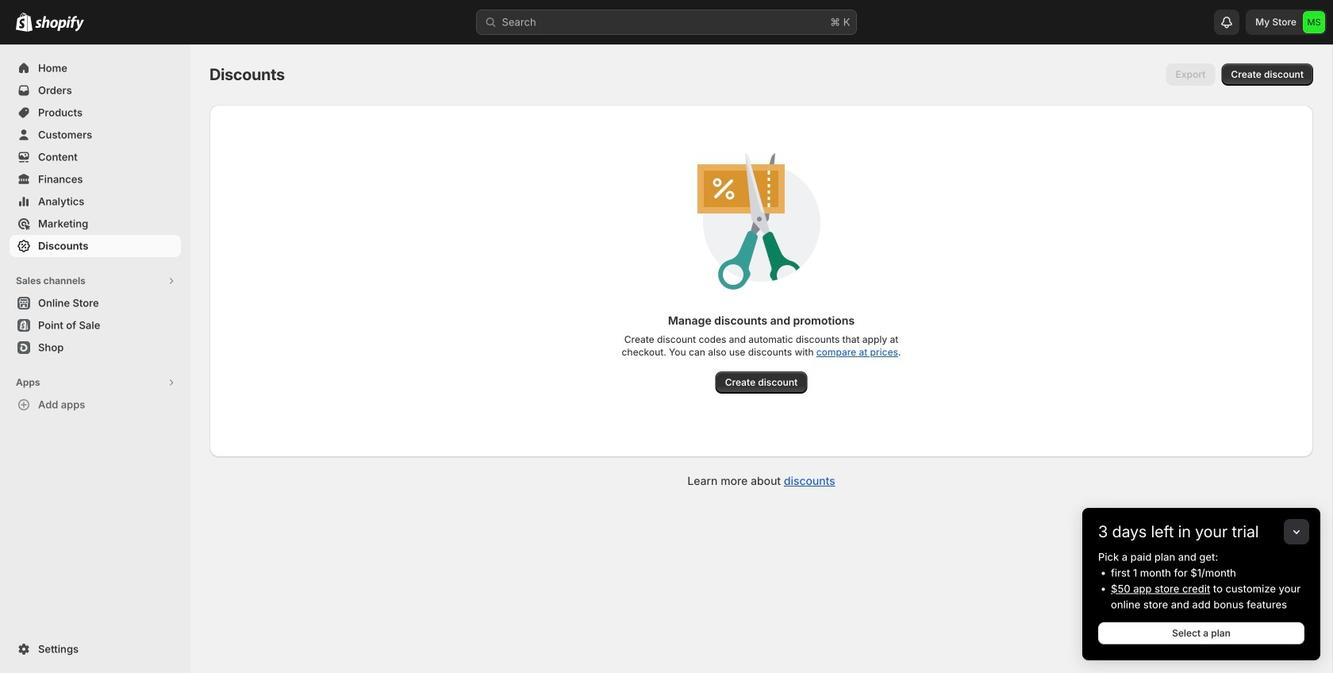 Task type: locate. For each thing, give the bounding box(es) containing it.
shopify image
[[35, 16, 84, 32]]

my store image
[[1303, 11, 1326, 33]]

shopify image
[[16, 13, 33, 32]]



Task type: vqa. For each thing, say whether or not it's contained in the screenshot.
e.g. Summer collection, Under $100, Staff picks text box
no



